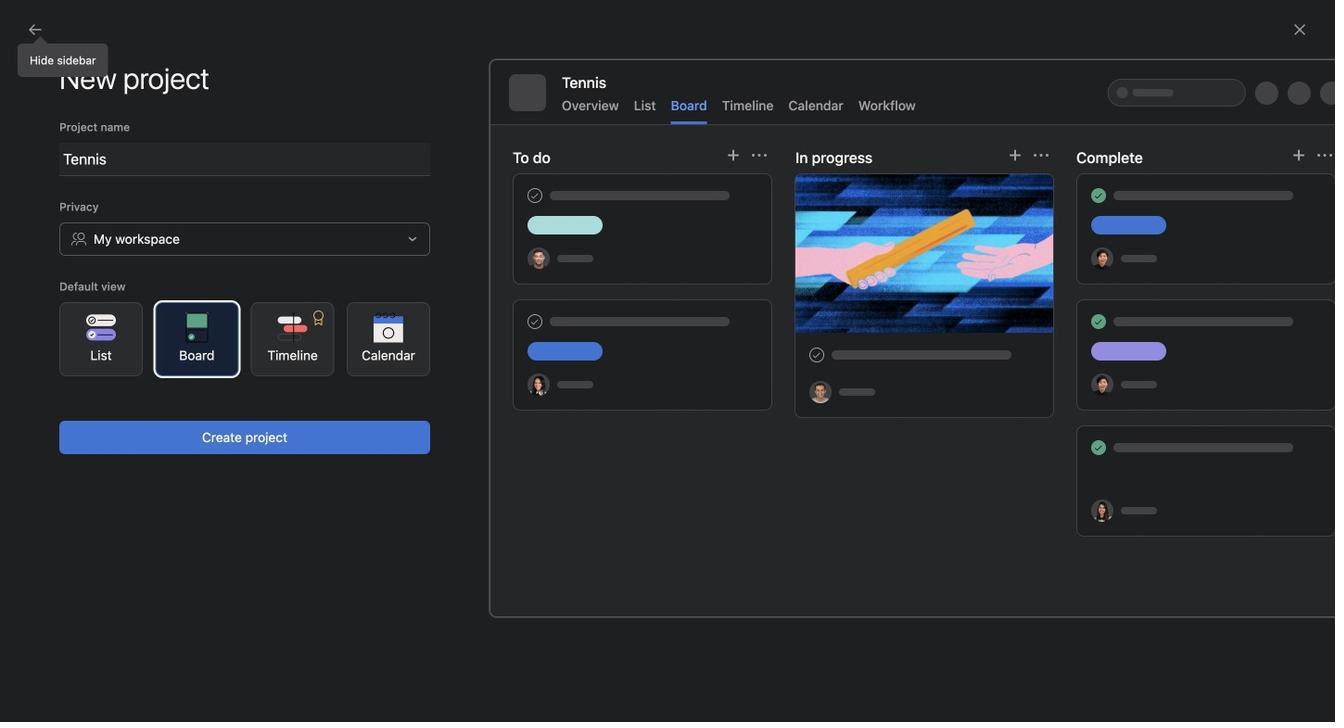 Task type: locate. For each thing, give the bounding box(es) containing it.
1 vertical spatial mark complete checkbox
[[822, 313, 844, 336]]

2 add task image from the left
[[1018, 174, 1033, 189]]

1 add task image from the left
[[736, 174, 751, 189]]

0 horizontal spatial add task image
[[736, 174, 751, 189]]

0 horizontal spatial mark complete checkbox
[[258, 313, 280, 336]]

3 add task image from the left
[[1300, 174, 1315, 189]]

0 vertical spatial mark complete checkbox
[[258, 221, 280, 243]]

insights element
[[0, 169, 223, 295]]

hide sidebar image
[[24, 15, 39, 30]]

Mark complete checkbox
[[258, 221, 280, 243], [822, 313, 844, 336], [258, 406, 280, 428]]

starred element
[[0, 295, 223, 362]]

tooltip
[[19, 39, 107, 76]]

2 horizontal spatial add task image
[[1300, 174, 1315, 189]]

0 vertical spatial mark complete image
[[258, 313, 280, 336]]

close image
[[1293, 22, 1308, 37]]

0 vertical spatial mark complete checkbox
[[822, 221, 844, 243]]

2 mark complete image from the top
[[258, 406, 280, 428]]

mark complete image
[[258, 221, 280, 243], [822, 221, 844, 243], [822, 313, 844, 336]]

None text field
[[59, 143, 430, 176]]

add task image
[[736, 174, 751, 189], [1018, 174, 1033, 189], [1300, 174, 1315, 189]]

Mark complete checkbox
[[822, 221, 844, 243], [258, 313, 280, 336]]

mark complete image
[[258, 313, 280, 336], [258, 406, 280, 428]]

1 vertical spatial mark complete image
[[258, 406, 280, 428]]

1 vertical spatial mark complete checkbox
[[258, 313, 280, 336]]

1 horizontal spatial add task image
[[1018, 174, 1033, 189]]



Task type: describe. For each thing, give the bounding box(es) containing it.
projects element
[[0, 362, 223, 488]]

this is a preview of your project image
[[490, 59, 1335, 618]]

1 horizontal spatial mark complete checkbox
[[822, 221, 844, 243]]

global element
[[0, 45, 223, 157]]

go back image
[[28, 22, 43, 37]]

1 mark complete image from the top
[[258, 313, 280, 336]]

2 vertical spatial mark complete checkbox
[[258, 406, 280, 428]]



Task type: vqa. For each thing, say whether or not it's contained in the screenshot.
Bulleted List icon
no



